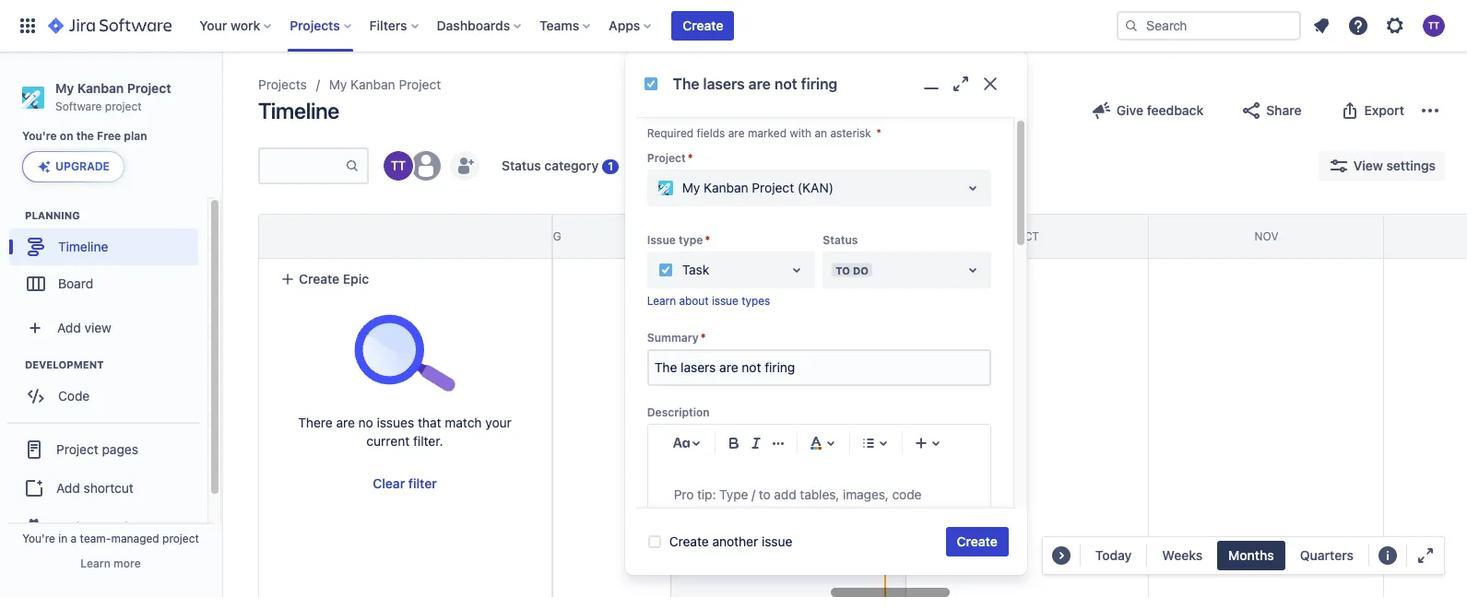Task type: vqa. For each thing, say whether or not it's contained in the screenshot.
Quarters button at the right of the page
yes



Task type: describe. For each thing, give the bounding box(es) containing it.
code link
[[9, 379, 198, 415]]

teams button
[[534, 11, 598, 41]]

my for my kanban project software project
[[55, 80, 74, 96]]

help image
[[1348, 15, 1370, 37]]

are for fields
[[728, 126, 745, 140]]

clear filter button
[[362, 470, 448, 499]]

status for status category 1
[[502, 158, 541, 173]]

clear for clear filter
[[373, 476, 405, 492]]

view settings
[[1354, 158, 1436, 173]]

that
[[418, 415, 441, 431]]

create another issue
[[669, 534, 793, 550]]

learn about issue types link
[[647, 294, 770, 308]]

quarters
[[1301, 548, 1354, 564]]

match
[[445, 415, 482, 431]]

months
[[1229, 548, 1275, 564]]

clear filters
[[844, 158, 915, 173]]

issue
[[647, 234, 676, 247]]

more formatting image
[[767, 432, 789, 454]]

oct
[[1016, 229, 1039, 243]]

view
[[1354, 158, 1384, 173]]

project settings link
[[7, 508, 200, 548]]

add shortcut button
[[7, 471, 200, 508]]

search image
[[1124, 18, 1139, 33]]

settings for view settings
[[1387, 158, 1436, 173]]

project *
[[647, 151, 693, 165]]

shortcut
[[84, 481, 134, 496]]

lists image
[[858, 432, 880, 454]]

lasers
[[703, 75, 745, 92]]

asterisk
[[831, 126, 872, 140]]

minimize image
[[920, 73, 942, 95]]

my kanban project (kan)
[[682, 180, 834, 196]]

your
[[485, 415, 512, 431]]

with
[[790, 126, 812, 140]]

required fields are marked with an asterisk *
[[647, 126, 882, 140]]

project settings
[[56, 519, 150, 535]]

aug
[[538, 229, 561, 243]]

are for lasers
[[749, 75, 771, 92]]

in
[[58, 532, 68, 546]]

(kan)
[[798, 180, 834, 196]]

primary element
[[11, 0, 1117, 52]]

project pages
[[56, 442, 138, 457]]

* right asterisk on the right
[[876, 126, 882, 140]]

status for status
[[823, 234, 858, 247]]

development group
[[9, 358, 207, 421]]

Search timeline text field
[[260, 149, 345, 183]]

create inside primary element
[[683, 18, 724, 33]]

my for my kanban project (kan)
[[682, 180, 700, 196]]

italic ⌘i image
[[745, 432, 767, 454]]

view settings button
[[1319, 151, 1445, 181]]

clear filters button
[[833, 151, 926, 181]]

apps button
[[603, 11, 659, 41]]

issues
[[377, 415, 414, 431]]

learn more button
[[81, 557, 141, 572]]

kanban for my kanban project (kan)
[[704, 180, 749, 196]]

weeks
[[1163, 548, 1203, 564]]

upgrade button
[[23, 153, 124, 182]]

legend image
[[1377, 545, 1399, 567]]

plan
[[124, 129, 147, 143]]

status category 1
[[502, 158, 613, 173]]

1
[[608, 160, 613, 173]]

my kanban project software project
[[55, 80, 171, 113]]

board link
[[9, 266, 198, 303]]

1 horizontal spatial timeline
[[258, 98, 340, 124]]

managed
[[111, 532, 159, 546]]

unassigned image
[[411, 151, 441, 181]]

share
[[1267, 102, 1302, 118]]

project inside my kanban project software project
[[105, 99, 142, 113]]

project inside "link"
[[399, 77, 441, 92]]

no
[[359, 415, 373, 431]]

my kanban project link
[[329, 74, 441, 96]]

type
[[679, 234, 703, 247]]

enter full screen image
[[1415, 545, 1437, 567]]

timeline inside planning group
[[58, 239, 108, 255]]

firing
[[801, 75, 838, 92]]

you're for you're on the free plan
[[22, 129, 57, 143]]

summary *
[[647, 331, 706, 345]]

the lasers are not firing
[[673, 75, 838, 92]]

the
[[76, 129, 94, 143]]

there are no issues that match your current filter.
[[298, 415, 512, 449]]

epic
[[343, 271, 369, 287]]

add shortcut
[[56, 481, 134, 496]]

create epic
[[299, 271, 369, 287]]

the lasers are not firing image
[[644, 77, 658, 91]]

my for my kanban project
[[329, 77, 347, 92]]

another
[[713, 534, 758, 550]]

about
[[679, 294, 709, 308]]

Description - Main content area, start typing to enter text. text field
[[674, 484, 965, 528]]

view settings image
[[1328, 155, 1350, 177]]

you're for you're in a team-managed project
[[22, 532, 55, 546]]

open image for status
[[962, 259, 984, 281]]

board
[[58, 276, 93, 291]]

today
[[1096, 548, 1132, 564]]

bold ⌘b image
[[723, 432, 745, 454]]



Task type: locate. For each thing, give the bounding box(es) containing it.
text styles image
[[670, 432, 693, 454]]

on
[[60, 129, 73, 143]]

0 vertical spatial create button
[[672, 11, 735, 41]]

my right projects
[[329, 77, 347, 92]]

my
[[329, 77, 347, 92], [55, 80, 74, 96], [682, 180, 700, 196]]

learn more
[[81, 557, 141, 571]]

feedback
[[1147, 102, 1204, 118]]

create button inside primary element
[[672, 11, 735, 41]]

1 horizontal spatial create button
[[946, 528, 1009, 557]]

0 horizontal spatial create button
[[672, 11, 735, 41]]

0 vertical spatial open image
[[962, 177, 984, 199]]

go full screen image
[[950, 73, 972, 95]]

you're in a team-managed project
[[22, 532, 199, 546]]

learn
[[647, 294, 676, 308], [81, 557, 111, 571]]

0 horizontal spatial kanban
[[77, 80, 124, 96]]

clear
[[844, 158, 876, 173], [373, 476, 405, 492]]

kanban
[[351, 77, 395, 92], [77, 80, 124, 96], [704, 180, 749, 196]]

open image
[[962, 177, 984, 199], [962, 259, 984, 281]]

1 horizontal spatial learn
[[647, 294, 676, 308]]

are
[[749, 75, 771, 92], [728, 126, 745, 140], [336, 415, 355, 431]]

my inside my kanban project software project
[[55, 80, 74, 96]]

give feedback
[[1117, 102, 1204, 118]]

give
[[1117, 102, 1144, 118]]

there
[[298, 415, 333, 431]]

0 horizontal spatial are
[[336, 415, 355, 431]]

fields
[[697, 126, 725, 140]]

1 vertical spatial issue
[[762, 534, 793, 550]]

0 horizontal spatial settings
[[102, 519, 150, 535]]

today button
[[1085, 541, 1143, 571]]

upgrade
[[55, 160, 110, 174]]

0 vertical spatial clear
[[844, 158, 876, 173]]

0 horizontal spatial project
[[105, 99, 142, 113]]

0 vertical spatial you're
[[22, 129, 57, 143]]

1 horizontal spatial my
[[329, 77, 347, 92]]

timeline up the board
[[58, 239, 108, 255]]

* right summary
[[701, 331, 706, 345]]

terry turtle image
[[384, 151, 413, 181]]

0 vertical spatial are
[[749, 75, 771, 92]]

kanban down fields
[[704, 180, 749, 196]]

current
[[367, 434, 410, 449]]

kanban inside my kanban project software project
[[77, 80, 124, 96]]

marked
[[748, 126, 787, 140]]

filter
[[408, 476, 437, 492]]

types
[[742, 294, 770, 308]]

are left no
[[336, 415, 355, 431]]

0 horizontal spatial clear
[[373, 476, 405, 492]]

task
[[682, 262, 710, 278]]

required
[[647, 126, 694, 140]]

my kanban project
[[329, 77, 441, 92]]

0 horizontal spatial issue
[[712, 294, 739, 308]]

weeks button
[[1152, 541, 1214, 571]]

learn about issue types
[[647, 294, 770, 308]]

project right managed
[[162, 532, 199, 546]]

issue right the another
[[762, 534, 793, 550]]

settings inside view settings dropdown button
[[1387, 158, 1436, 173]]

2 vertical spatial are
[[336, 415, 355, 431]]

discard & close image
[[979, 73, 1002, 95]]

a
[[71, 532, 77, 546]]

teams
[[540, 18, 579, 33]]

1 horizontal spatial kanban
[[351, 77, 395, 92]]

clear left filter
[[373, 476, 405, 492]]

an
[[815, 126, 828, 140]]

open image for project
[[962, 177, 984, 199]]

0 horizontal spatial learn
[[81, 557, 111, 571]]

1 horizontal spatial settings
[[1387, 158, 1436, 173]]

jira software image
[[48, 15, 172, 37], [48, 15, 172, 37]]

0 horizontal spatial status
[[502, 158, 541, 173]]

export icon image
[[1339, 100, 1361, 122]]

create epic button
[[269, 263, 541, 296]]

kanban inside "link"
[[351, 77, 395, 92]]

export button
[[1328, 96, 1416, 125]]

learn down team-
[[81, 557, 111, 571]]

1 vertical spatial open image
[[962, 259, 984, 281]]

settings image
[[1385, 15, 1407, 37]]

filter.
[[413, 434, 443, 449]]

code
[[58, 388, 90, 404]]

to do
[[836, 264, 869, 276]]

0 vertical spatial learn
[[647, 294, 676, 308]]

group
[[7, 423, 200, 554]]

0 vertical spatial timeline
[[258, 98, 340, 124]]

1 you're from the top
[[22, 129, 57, 143]]

issue type *
[[647, 234, 710, 247]]

free
[[97, 129, 121, 143]]

banner
[[0, 0, 1468, 52]]

1 vertical spatial create button
[[946, 528, 1009, 557]]

learn inside button
[[81, 557, 111, 571]]

0 vertical spatial project
[[105, 99, 142, 113]]

timeline link
[[9, 229, 198, 266]]

development
[[25, 359, 104, 371]]

status up to
[[823, 234, 858, 247]]

share image
[[1241, 100, 1263, 122]]

status left category
[[502, 158, 541, 173]]

category
[[545, 158, 599, 173]]

apps
[[609, 18, 641, 33]]

issue
[[712, 294, 739, 308], [762, 534, 793, 550]]

1 vertical spatial are
[[728, 126, 745, 140]]

learn for learn about issue types
[[647, 294, 676, 308]]

add people image
[[454, 155, 476, 177]]

1 vertical spatial project
[[162, 532, 199, 546]]

my down project *
[[682, 180, 700, 196]]

learn for learn more
[[81, 557, 111, 571]]

you're
[[22, 129, 57, 143], [22, 532, 55, 546]]

to
[[836, 264, 851, 276]]

are right fields
[[728, 126, 745, 140]]

* down the required
[[688, 151, 693, 165]]

you're on the free plan
[[22, 129, 147, 143]]

1 vertical spatial status
[[823, 234, 858, 247]]

my up software
[[55, 80, 74, 96]]

my inside "link"
[[329, 77, 347, 92]]

Search field
[[1117, 11, 1302, 41]]

kanban for my kanban project software project
[[77, 80, 124, 96]]

share button
[[1230, 96, 1313, 125]]

issue left types
[[712, 294, 739, 308]]

1 vertical spatial clear
[[373, 476, 405, 492]]

kanban for my kanban project
[[351, 77, 395, 92]]

issue for another
[[762, 534, 793, 550]]

projects
[[258, 77, 307, 92]]

do
[[853, 264, 869, 276]]

clear for clear filters
[[844, 158, 876, 173]]

open image
[[786, 259, 808, 281]]

learn left about
[[647, 294, 676, 308]]

not
[[775, 75, 798, 92]]

nov
[[1255, 229, 1279, 243]]

you're left in
[[22, 532, 55, 546]]

project inside my kanban project software project
[[127, 80, 171, 96]]

your profile and settings image
[[1423, 15, 1445, 37]]

1 horizontal spatial are
[[728, 126, 745, 140]]

1 vertical spatial you're
[[22, 532, 55, 546]]

timeline
[[258, 98, 340, 124], [58, 239, 108, 255]]

0 horizontal spatial timeline
[[58, 239, 108, 255]]

timeline down projects link
[[258, 98, 340, 124]]

None text field
[[649, 351, 990, 384]]

2 horizontal spatial my
[[682, 180, 700, 196]]

1 horizontal spatial project
[[162, 532, 199, 546]]

group containing project pages
[[7, 423, 200, 554]]

team-
[[80, 532, 111, 546]]

quarters button
[[1289, 541, 1365, 571]]

software
[[55, 99, 102, 113]]

clear filter
[[373, 476, 437, 492]]

0 vertical spatial issue
[[712, 294, 739, 308]]

filters
[[880, 158, 915, 173]]

2 you're from the top
[[22, 532, 55, 546]]

1 horizontal spatial clear
[[844, 158, 876, 173]]

0 horizontal spatial my
[[55, 80, 74, 96]]

project up plan
[[105, 99, 142, 113]]

months button
[[1218, 541, 1286, 571]]

kanban up the terry turtle icon
[[351, 77, 395, 92]]

clear down asterisk on the right
[[844, 158, 876, 173]]

settings for project settings
[[102, 519, 150, 535]]

are left not
[[749, 75, 771, 92]]

settings
[[1387, 158, 1436, 173], [102, 519, 150, 535]]

issue for about
[[712, 294, 739, 308]]

pages
[[102, 442, 138, 457]]

notifications image
[[1311, 15, 1333, 37]]

1 vertical spatial settings
[[102, 519, 150, 535]]

projects link
[[258, 74, 307, 96]]

you're left on
[[22, 129, 57, 143]]

summary
[[647, 331, 699, 345]]

planning group
[[9, 209, 207, 308]]

1 horizontal spatial issue
[[762, 534, 793, 550]]

1 open image from the top
[[962, 177, 984, 199]]

settings inside the project settings link
[[102, 519, 150, 535]]

2 horizontal spatial are
[[749, 75, 771, 92]]

more
[[114, 557, 141, 571]]

planning
[[25, 210, 80, 222]]

0 vertical spatial settings
[[1387, 158, 1436, 173]]

create
[[683, 18, 724, 33], [299, 271, 340, 287], [669, 534, 709, 550], [957, 534, 998, 550]]

0 vertical spatial status
[[502, 158, 541, 173]]

1 vertical spatial learn
[[81, 557, 111, 571]]

* right type
[[705, 234, 710, 247]]

banner containing teams
[[0, 0, 1468, 52]]

the
[[673, 75, 700, 92]]

2 horizontal spatial kanban
[[704, 180, 749, 196]]

create button
[[672, 11, 735, 41], [946, 528, 1009, 557]]

1 vertical spatial timeline
[[58, 239, 108, 255]]

2 open image from the top
[[962, 259, 984, 281]]

1 horizontal spatial status
[[823, 234, 858, 247]]

export
[[1365, 102, 1405, 118]]

project pages link
[[7, 430, 200, 471]]

description
[[647, 406, 710, 419]]

are inside there are no issues that match your current filter.
[[336, 415, 355, 431]]

kanban up software
[[77, 80, 124, 96]]



